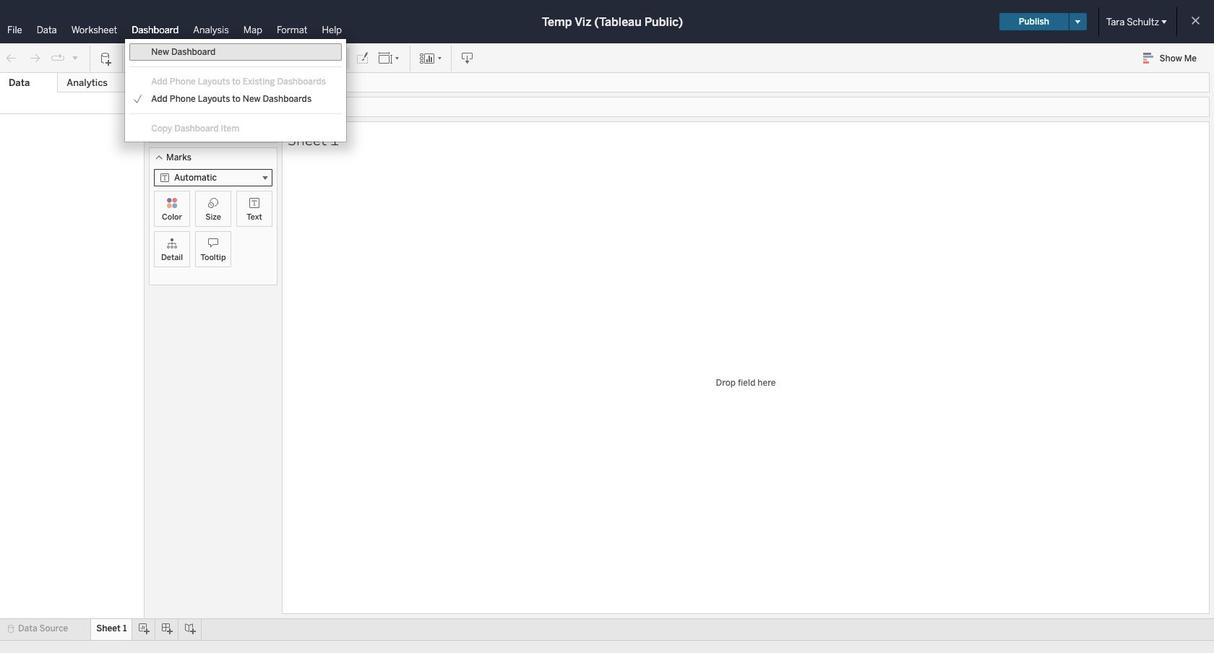 Task type: locate. For each thing, give the bounding box(es) containing it.
totals image
[[294, 51, 311, 65]]

duplicate image
[[160, 51, 175, 65]]

1 vertical spatial menu item
[[130, 120, 342, 137]]

replay animation image right redo image
[[51, 51, 65, 65]]

2 menu item from the top
[[130, 120, 342, 137]]

replay animation image
[[51, 51, 65, 65], [71, 53, 79, 62]]

clear sheet image
[[184, 51, 207, 65]]

download image
[[460, 51, 475, 65]]

redo image
[[27, 51, 42, 65]]

menu item
[[130, 73, 342, 90], [130, 120, 342, 137]]

sort descending image
[[271, 51, 285, 65]]

undo image
[[4, 51, 19, 65]]

replay animation image left new data source image
[[71, 53, 79, 62]]

0 vertical spatial menu item
[[130, 73, 342, 90]]

fit image
[[378, 51, 401, 65]]

format workbook image
[[355, 51, 369, 65]]



Task type: vqa. For each thing, say whether or not it's contained in the screenshot.
Average Line's The Line
no



Task type: describe. For each thing, give the bounding box(es) containing it.
new worksheet image
[[132, 51, 152, 65]]

swap rows and columns image
[[225, 51, 239, 65]]

new data source image
[[99, 51, 113, 65]]

1 horizontal spatial replay animation image
[[71, 53, 79, 62]]

sort ascending image
[[248, 51, 262, 65]]

0 horizontal spatial replay animation image
[[51, 51, 65, 65]]

highlight image
[[330, 51, 346, 65]]

1 menu item from the top
[[130, 73, 342, 90]]

show/hide cards image
[[419, 51, 442, 65]]



